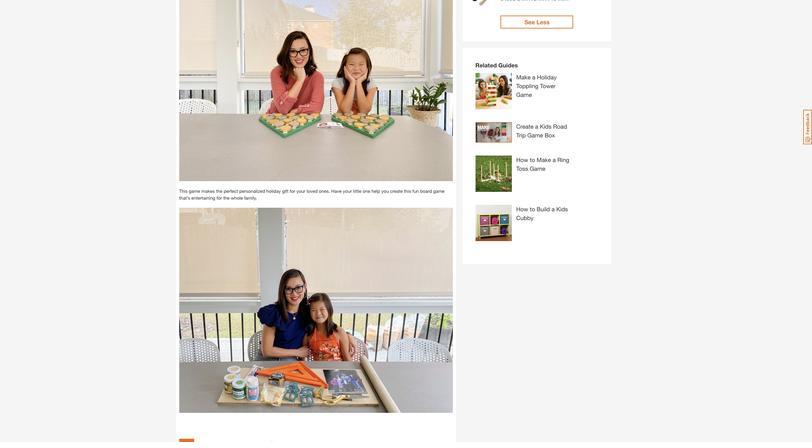 Task type: vqa. For each thing, say whether or not it's contained in the screenshot.
HOW TO MAKE A RING TOSS GAME IMAGE at the top of page
yes



Task type: describe. For each thing, give the bounding box(es) containing it.
2 your from the left
[[343, 188, 352, 194]]

build
[[537, 206, 550, 213]]

1 in. from the left
[[522, 0, 528, 2]]

see
[[525, 18, 535, 26]]

toppling
[[516, 82, 539, 90]]

a inside create a kids road trip game box
[[535, 123, 539, 130]]

makes
[[201, 188, 215, 194]]

make a holiday toppling tower game link
[[476, 73, 573, 116]]

this game makes the perfect personalized holiday gift for your loved ones. have your little one help you create this fun board game that's entertaining for the whole family.
[[179, 188, 445, 201]]

how to make a ring toss game image
[[476, 156, 512, 192]]

road
[[553, 123, 567, 130]]

create a kids road trip game box link
[[476, 122, 573, 149]]

make inside how to make a ring toss game
[[537, 156, 551, 163]]

you
[[382, 188, 389, 194]]

this
[[179, 188, 188, 194]]

how to make a ring toss game link
[[476, 156, 573, 198]]

personalized
[[239, 188, 265, 194]]

game inside how to make a ring toss game
[[530, 165, 546, 172]]

less
[[537, 18, 550, 26]]

create
[[516, 123, 534, 130]]

this
[[404, 188, 411, 194]]

1 your from the left
[[297, 188, 305, 194]]

0 horizontal spatial for
[[217, 195, 222, 201]]

how to build a kids cubby
[[516, 206, 568, 221]]

3 in. from the left
[[558, 0, 564, 2]]

game for create
[[528, 132, 543, 139]]

0 vertical spatial for
[[290, 188, 295, 194]]

ring
[[558, 156, 570, 163]]

6456u
[[501, 0, 516, 2]]

create
[[390, 188, 403, 194]]

to for make
[[530, 156, 535, 163]]

round
[[512, 2, 528, 8]]

make a holiday toppling tower game
[[516, 74, 557, 98]]

kids inside create a kids road trip game box
[[540, 123, 552, 130]]

make inside make a holiday toppling tower game
[[516, 74, 531, 81]]

to for build
[[530, 206, 535, 213]]

that's
[[179, 195, 190, 201]]

feedback link image
[[804, 110, 812, 145]]

holiday
[[266, 188, 281, 194]]

kids inside the how to build a kids cubby
[[557, 206, 568, 213]]

guides
[[499, 62, 518, 69]]

perfect
[[224, 188, 238, 194]]

dowel
[[530, 2, 545, 8]]

box
[[545, 132, 555, 139]]

create a kids road trip game box
[[516, 123, 567, 139]]

board
[[420, 188, 432, 194]]

a inside how to make a ring toss game
[[553, 156, 556, 163]]



Task type: locate. For each thing, give the bounding box(es) containing it.
to down the create a kids road trip game box link
[[530, 156, 535, 163]]

1 horizontal spatial game
[[433, 188, 445, 194]]

1 horizontal spatial the
[[223, 195, 230, 201]]

make up toppling on the right of page
[[516, 74, 531, 81]]

fun
[[413, 188, 419, 194]]

2 up dowel
[[534, 0, 537, 2]]

0 horizontal spatial 2
[[518, 0, 521, 2]]

make
[[516, 74, 531, 81], [537, 156, 551, 163]]

related guides
[[476, 62, 518, 69]]

0 horizontal spatial in.
[[522, 0, 528, 2]]

2 horizontal spatial in.
[[558, 0, 564, 2]]

kids
[[540, 123, 552, 130], [557, 206, 568, 213]]

1 vertical spatial make
[[537, 156, 551, 163]]

48
[[551, 0, 556, 2]]

game
[[516, 91, 532, 98], [528, 132, 543, 139], [530, 165, 546, 172]]

6456u 2 in. x 2 in. x 48 in. pine round dowel
[[501, 0, 564, 8]]

2 how from the top
[[516, 206, 528, 213]]

game right this
[[189, 188, 200, 194]]

0 vertical spatial kids
[[540, 123, 552, 130]]

the right makes
[[216, 188, 222, 194]]

for right entertaining
[[217, 195, 222, 201]]

1 vertical spatial to
[[530, 206, 535, 213]]

have
[[331, 188, 342, 194]]

create a kids road trip game box image
[[476, 122, 512, 143]]

2 game from the left
[[433, 188, 445, 194]]

loved
[[307, 188, 318, 194]]

a right the "create"
[[535, 123, 539, 130]]

the
[[216, 188, 222, 194], [223, 195, 230, 201]]

1 horizontal spatial make
[[537, 156, 551, 163]]

2 in. from the left
[[539, 0, 544, 2]]

how for how to make a ring toss game
[[516, 156, 528, 163]]

0 vertical spatial the
[[216, 188, 222, 194]]

help
[[372, 188, 380, 194]]

2 x from the left
[[546, 0, 549, 2]]

6456u 2 in. x 2 in. x 48 in. pine round dowel image
[[469, 0, 497, 12]]

the down perfect
[[223, 195, 230, 201]]

in. right 48 in the right top of the page
[[558, 0, 564, 2]]

how to make a ring toss game
[[516, 156, 570, 172]]

2 vertical spatial game
[[530, 165, 546, 172]]

1 vertical spatial how
[[516, 206, 528, 213]]

trip
[[516, 132, 526, 139]]

ones.
[[319, 188, 330, 194]]

your left little
[[343, 188, 352, 194]]

1 vertical spatial kids
[[557, 206, 568, 213]]

1 how from the top
[[516, 156, 528, 163]]

1 vertical spatial game
[[528, 132, 543, 139]]

2 to from the top
[[530, 206, 535, 213]]

game inside create a kids road trip game box
[[528, 132, 543, 139]]

how up toss
[[516, 156, 528, 163]]

for right gift
[[290, 188, 295, 194]]

how for how to build a kids cubby
[[516, 206, 528, 213]]

whole
[[231, 195, 243, 201]]

game right toss
[[530, 165, 546, 172]]

how to build a kids cubby image
[[476, 205, 512, 241]]

gift
[[282, 188, 289, 194]]

1 horizontal spatial in.
[[539, 0, 544, 2]]

game down toppling on the right of page
[[516, 91, 532, 98]]

0 horizontal spatial kids
[[540, 123, 552, 130]]

0 vertical spatial to
[[530, 156, 535, 163]]

a woman and a girl with building materials laid out on a table. image
[[179, 208, 453, 413]]

0 horizontal spatial x
[[529, 0, 533, 2]]

game right board
[[433, 188, 445, 194]]

0 horizontal spatial make
[[516, 74, 531, 81]]

0 horizontal spatial game
[[189, 188, 200, 194]]

1 horizontal spatial 2
[[534, 0, 537, 2]]

how to build a kids cubby link
[[476, 205, 573, 248]]

a inside the how to build a kids cubby
[[552, 206, 555, 213]]

related
[[476, 62, 497, 69]]

for
[[290, 188, 295, 194], [217, 195, 222, 201]]

1 vertical spatial the
[[223, 195, 230, 201]]

how inside the how to build a kids cubby
[[516, 206, 528, 213]]

mother and daughter sitting behind a table with home made game boards in front image
[[179, 0, 453, 181]]

make left ring
[[537, 156, 551, 163]]

1 horizontal spatial x
[[546, 0, 549, 2]]

to
[[530, 156, 535, 163], [530, 206, 535, 213]]

entertaining
[[191, 195, 215, 201]]

0 vertical spatial make
[[516, 74, 531, 81]]

0 vertical spatial game
[[516, 91, 532, 98]]

kids up box
[[540, 123, 552, 130]]

2 2 from the left
[[534, 0, 537, 2]]

how
[[516, 156, 528, 163], [516, 206, 528, 213]]

to left build
[[530, 206, 535, 213]]

2
[[518, 0, 521, 2], [534, 0, 537, 2]]

game inside make a holiday toppling tower game
[[516, 91, 532, 98]]

a
[[532, 74, 536, 81], [535, 123, 539, 130], [553, 156, 556, 163], [552, 206, 555, 213]]

1 horizontal spatial your
[[343, 188, 352, 194]]

in. up round
[[522, 0, 528, 2]]

make a holiday toppling tower game image
[[476, 73, 512, 109]]

toss
[[516, 165, 528, 172]]

1 to from the top
[[530, 156, 535, 163]]

kids right build
[[557, 206, 568, 213]]

pine
[[501, 2, 511, 8]]

1 horizontal spatial for
[[290, 188, 295, 194]]

cubby
[[516, 214, 534, 221]]

1 vertical spatial for
[[217, 195, 222, 201]]

0 horizontal spatial the
[[216, 188, 222, 194]]

a left ring
[[553, 156, 556, 163]]

your
[[297, 188, 305, 194], [343, 188, 352, 194]]

a inside make a holiday toppling tower game
[[532, 74, 536, 81]]

1 x from the left
[[529, 0, 533, 2]]

1 game from the left
[[189, 188, 200, 194]]

in.
[[522, 0, 528, 2], [539, 0, 544, 2], [558, 0, 564, 2]]

1 horizontal spatial kids
[[557, 206, 568, 213]]

6456u 2 in. x 2 in. x 48 in. pine round dowel link
[[501, 0, 575, 8]]

x left 48 in the right top of the page
[[546, 0, 549, 2]]

how inside how to make a ring toss game
[[516, 156, 528, 163]]

family.
[[244, 195, 257, 201]]

a right build
[[552, 206, 555, 213]]

game down the "create"
[[528, 132, 543, 139]]

game for make
[[516, 91, 532, 98]]

game
[[189, 188, 200, 194], [433, 188, 445, 194]]

to inside the how to build a kids cubby
[[530, 206, 535, 213]]

2 up round
[[518, 0, 521, 2]]

x up dowel
[[529, 0, 533, 2]]

your left loved
[[297, 188, 305, 194]]

tower
[[540, 82, 556, 90]]

1 2 from the left
[[518, 0, 521, 2]]

see less
[[525, 18, 550, 26]]

a up toppling on the right of page
[[532, 74, 536, 81]]

how up cubby
[[516, 206, 528, 213]]

0 vertical spatial how
[[516, 156, 528, 163]]

holiday
[[537, 74, 557, 81]]

x
[[529, 0, 533, 2], [546, 0, 549, 2]]

to inside how to make a ring toss game
[[530, 156, 535, 163]]

in. up dowel
[[539, 0, 544, 2]]

little
[[353, 188, 362, 194]]

one
[[363, 188, 370, 194]]

0 horizontal spatial your
[[297, 188, 305, 194]]



